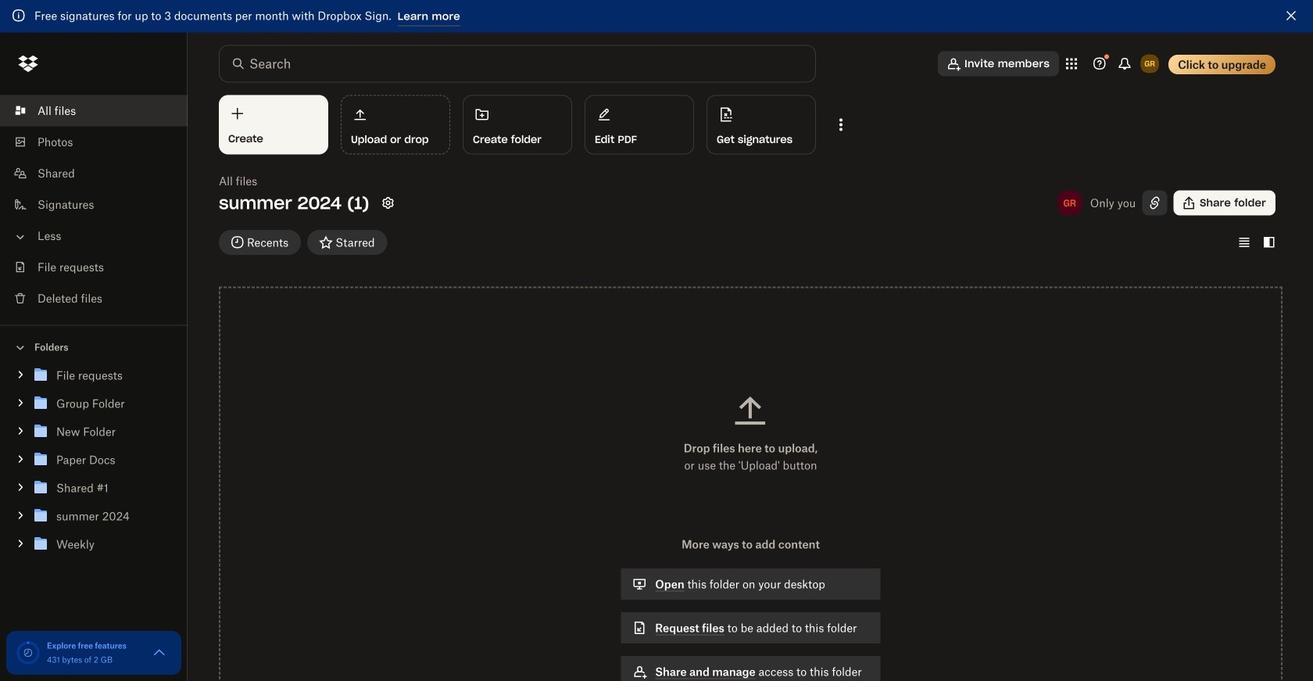 Task type: locate. For each thing, give the bounding box(es) containing it.
list item
[[0, 95, 188, 126]]

folder settings image
[[379, 194, 398, 212]]

alert
[[0, 0, 1314, 32]]

group
[[0, 358, 188, 570]]

dropbox image
[[13, 48, 44, 79]]

quota usage image
[[16, 640, 41, 665]]

list
[[0, 86, 188, 325]]

less image
[[13, 229, 28, 245]]



Task type: vqa. For each thing, say whether or not it's contained in the screenshot.
Who
no



Task type: describe. For each thing, give the bounding box(es) containing it.
quota usage progress bar
[[16, 640, 41, 665]]

Search in folder "Dropbox" text field
[[249, 54, 783, 73]]



